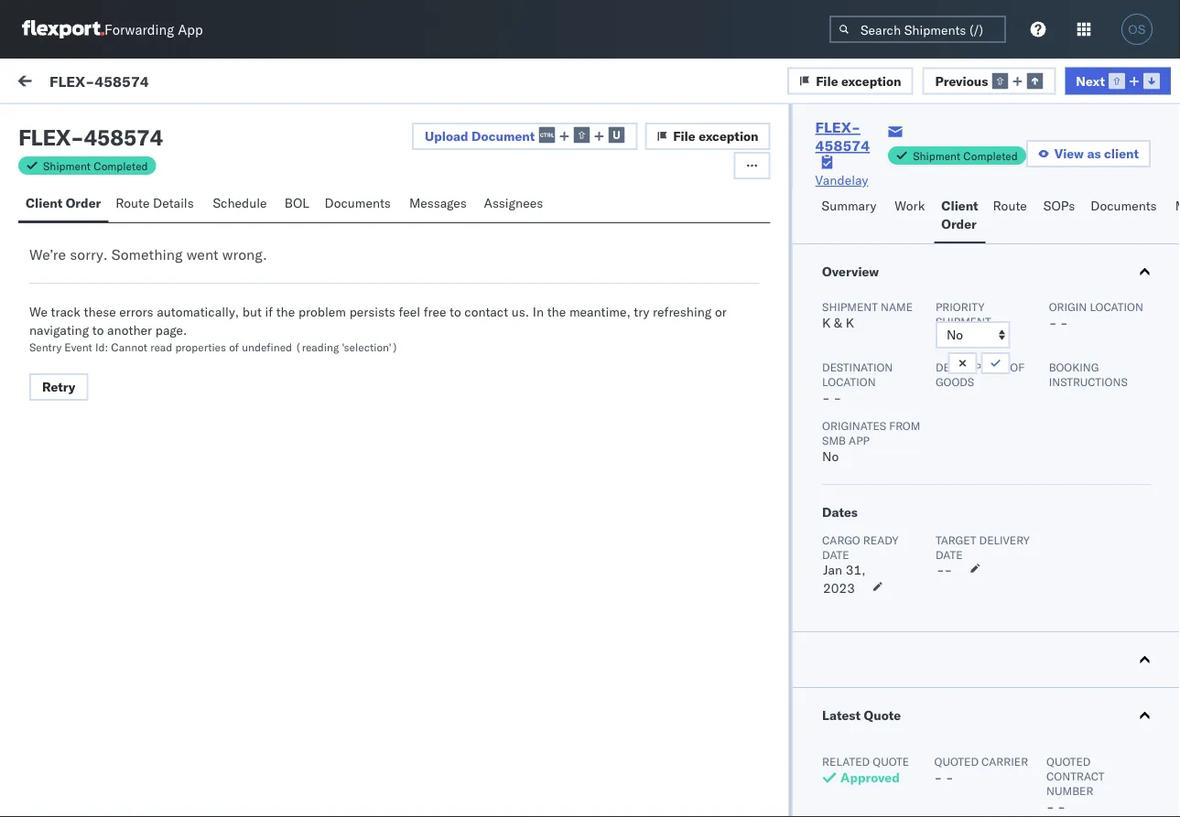 Task type: locate. For each thing, give the bounding box(es) containing it.
cargo
[[822, 533, 860, 547]]

documents down client
[[1091, 198, 1157, 214]]

3 resize handle column header from the left
[[879, 153, 901, 818]]

resize handle column header
[[370, 153, 392, 818], [625, 153, 647, 818], [879, 153, 901, 818], [1133, 153, 1155, 818]]

0 horizontal spatial app
[[178, 21, 203, 38]]

shipment inside shipment name k & k
[[822, 300, 878, 314]]

0 vertical spatial jason-test zhao
[[89, 198, 186, 214]]

1 ttt from the top
[[55, 230, 69, 246]]

to up id: at top left
[[92, 322, 104, 338]]

ttt left sorry.
[[55, 230, 69, 246]]

dec for dec 8, 2026, 6:38 pm pst
[[401, 790, 424, 806]]

flex- button
[[11, 675, 1155, 757]]

2 vertical spatial jason-
[[89, 363, 130, 379]]

client order up we're
[[26, 195, 101, 211]]

20, right feel
[[427, 295, 447, 311]]

client order button right work
[[934, 190, 986, 244]]

2026, right free
[[450, 295, 486, 311]]

zhao for dec 20, 2026, 12:36 am pst
[[157, 198, 186, 214]]

client up we're
[[26, 195, 63, 211]]

completed down flex - 458574
[[94, 159, 148, 173]]

flex- up --
[[909, 542, 948, 558]]

0 horizontal spatial of
[[229, 340, 239, 354]]

2026, right 8,
[[442, 790, 478, 806]]

file exception
[[816, 73, 901, 89], [673, 128, 759, 144]]

related up work
[[910, 159, 948, 173]]

am for 12:36
[[528, 213, 548, 229]]

pst for dec 20, 2026, 12:35 am pst
[[552, 295, 574, 311]]

1 z from the top
[[66, 200, 71, 212]]

1 horizontal spatial the
[[547, 304, 566, 320]]

(0) for internal (0)
[[171, 116, 195, 132]]

j up track
[[63, 283, 66, 294]]

track
[[51, 304, 81, 320]]

app down the originates
[[848, 434, 869, 447]]

contract
[[1046, 770, 1104, 783]]

2 vertical spatial j
[[63, 365, 66, 377]]

0 horizontal spatial to
[[92, 322, 104, 338]]

jason-test zhao for dec 20, 2026, 12:35 am pst
[[89, 281, 186, 297]]

documents
[[325, 195, 391, 211], [1091, 198, 1157, 214]]

1 vertical spatial related
[[822, 755, 869, 769]]

we're sorry. something went wrong.
[[29, 245, 267, 264]]

zhao up automatically,
[[157, 281, 186, 297]]

j z up track
[[63, 283, 71, 294]]

test up errors at the top of page
[[130, 281, 154, 297]]

of
[[229, 340, 239, 354], [1010, 360, 1024, 374]]

external
[[29, 116, 77, 132]]

1 vertical spatial message
[[57, 159, 101, 173]]

zhao down 'read'
[[157, 363, 186, 379]]

0 vertical spatial j z
[[63, 200, 71, 212]]

&
[[834, 315, 842, 331]]

1 am from the top
[[528, 213, 548, 229]]

z up sorry.
[[66, 200, 71, 212]]

j z up retry
[[63, 365, 71, 377]]

pst for dec 8, 2026, 6:38 pm pst
[[535, 790, 557, 806]]

(0) inside "button"
[[81, 116, 105, 132]]

1 vertical spatial jason-
[[89, 281, 130, 297]]

1 horizontal spatial quoted
[[1046, 755, 1090, 769]]

flex- down related work item/shipment
[[909, 213, 948, 229]]

0 vertical spatial am
[[528, 213, 548, 229]]

related up approved
[[822, 755, 869, 769]]

next
[[1076, 73, 1105, 89]]

ttt right we
[[55, 312, 69, 328]]

approved
[[840, 770, 899, 786]]

pst right pm
[[535, 790, 557, 806]]

(0) right external
[[81, 116, 105, 132]]

2 vertical spatial jason-test zhao
[[89, 363, 186, 379]]

errors
[[119, 304, 153, 320]]

shipment
[[913, 149, 961, 163], [43, 159, 91, 173], [822, 300, 878, 314]]

0 horizontal spatial quoted
[[934, 755, 978, 769]]

20, down messages
[[427, 213, 447, 229]]

1 j z from the top
[[63, 200, 71, 212]]

pst
[[552, 213, 574, 229], [552, 295, 574, 311], [535, 790, 557, 806]]

upload document button
[[412, 123, 637, 150]]

route inside button
[[116, 195, 150, 211]]

us.
[[512, 304, 529, 320]]

6:38
[[481, 790, 509, 806]]

shipment completed down flex - 458574
[[43, 159, 148, 173]]

quoted inside quoted contract number - -
[[1046, 755, 1090, 769]]

quoted
[[934, 755, 978, 769], [1046, 755, 1090, 769]]

0 vertical spatial related
[[910, 159, 948, 173]]

file
[[816, 73, 838, 89], [673, 128, 696, 144]]

location right origin
[[1089, 300, 1143, 314]]

flex- 458574
[[815, 118, 870, 155], [909, 213, 995, 229], [909, 295, 995, 311], [909, 378, 995, 394], [909, 542, 995, 558], [909, 625, 995, 641], [909, 790, 995, 806]]

booking
[[1048, 360, 1099, 374]]

location down destination
[[822, 375, 875, 389]]

of left undefined
[[229, 340, 239, 354]]

of inside we track these errors automatically, but if the problem persists feel free to contact us. in the meantime, try refreshing or navigating to another page. sentry event id: cannot read properties of undefined (reading 'selection')
[[229, 340, 239, 354]]

order inside the client order
[[941, 216, 977, 232]]

flexport. image
[[22, 20, 104, 38]]

j z up we're
[[63, 200, 71, 212]]

jan
[[823, 562, 842, 578]]

zhao up we're sorry. something went wrong. on the top of page
[[157, 198, 186, 214]]

0 horizontal spatial the
[[276, 304, 295, 320]]

z for dec 20, 2026, 12:35 am pst
[[66, 283, 71, 294]]

flex- up 'vandelay'
[[815, 118, 860, 136]]

2 vertical spatial j z
[[63, 365, 71, 377]]

2 zhao from the top
[[157, 281, 186, 297]]

shipment completed
[[913, 149, 1018, 163], [43, 159, 148, 173]]

flex- 458574 down --
[[909, 625, 995, 641]]

1 vertical spatial app
[[848, 434, 869, 447]]

documents button down client
[[1083, 190, 1168, 244]]

to
[[450, 304, 461, 320], [92, 322, 104, 338]]

0 vertical spatial jason-
[[89, 198, 130, 214]]

0 horizontal spatial k
[[822, 315, 830, 331]]

flex- 458574 up overview button
[[909, 213, 995, 229]]

0 vertical spatial j
[[63, 200, 66, 212]]

1 vertical spatial of
[[1010, 360, 1024, 374]]

1 jason-test zhao from the top
[[89, 198, 186, 214]]

route inside 'button'
[[993, 198, 1027, 214]]

destination location - -
[[822, 360, 892, 406]]

client order button up we're
[[18, 187, 108, 222]]

retry button
[[29, 374, 88, 401]]

0 horizontal spatial client order button
[[18, 187, 108, 222]]

date
[[822, 548, 849, 562], [935, 548, 962, 562]]

3 dec from the top
[[401, 790, 424, 806]]

test msg
[[55, 395, 104, 411]]

1 vertical spatial order
[[941, 216, 977, 232]]

20,
[[427, 213, 447, 229], [427, 295, 447, 311]]

am right 12:35
[[528, 295, 548, 311]]

1 horizontal spatial app
[[848, 434, 869, 447]]

0 horizontal spatial work
[[52, 70, 100, 96]]

flex- inside flex- 458574
[[815, 118, 860, 136]]

j z for dec 20, 2026, 12:35 am pst
[[63, 283, 71, 294]]

1 horizontal spatial work
[[951, 159, 975, 173]]

1 jason- from the top
[[89, 198, 130, 214]]

1 quoted from the left
[[934, 755, 978, 769]]

related
[[910, 159, 948, 173], [822, 755, 869, 769]]

2 vertical spatial test
[[130, 363, 154, 379]]

(0) right internal
[[171, 116, 195, 132]]

dec 20, 2026, 12:35 am pst
[[401, 295, 574, 311]]

route
[[116, 195, 150, 211], [993, 198, 1027, 214]]

documents right bol button
[[325, 195, 391, 211]]

2 vertical spatial z
[[66, 365, 71, 377]]

3 test from the top
[[130, 363, 154, 379]]

3 z from the top
[[66, 365, 71, 377]]

date inside cargo ready date
[[822, 548, 849, 562]]

flex- 458574 down quoted carrier - -
[[909, 790, 995, 806]]

0 vertical spatial app
[[178, 21, 203, 38]]

event
[[64, 340, 92, 354]]

0 horizontal spatial route
[[116, 195, 150, 211]]

date up --
[[935, 548, 962, 562]]

1 (0) from the left
[[81, 116, 105, 132]]

(0) inside button
[[171, 116, 195, 132]]

latest quote
[[822, 708, 900, 724]]

1 vertical spatial j z
[[63, 283, 71, 294]]

quoted up 'contract'
[[1046, 755, 1090, 769]]

0 horizontal spatial (0)
[[81, 116, 105, 132]]

1 horizontal spatial documents button
[[1083, 190, 1168, 244]]

k left &
[[822, 315, 830, 331]]

k right &
[[845, 315, 854, 331]]

0 vertical spatial of
[[229, 340, 239, 354]]

view as client
[[1055, 146, 1139, 162]]

4 resize handle column header from the left
[[1133, 153, 1155, 818]]

1 horizontal spatial shipment
[[822, 300, 878, 314]]

documents button
[[317, 187, 402, 222], [1083, 190, 1168, 244]]

j up retry
[[63, 365, 66, 377]]

shipment up work
[[913, 149, 961, 163]]

flex- down description
[[909, 378, 948, 394]]

date up jan
[[822, 548, 849, 562]]

am down assignees
[[528, 213, 548, 229]]

message up internal (0)
[[136, 75, 189, 91]]

test down cannot
[[130, 363, 154, 379]]

0 vertical spatial dec
[[401, 213, 424, 229]]

1 vertical spatial to
[[92, 322, 104, 338]]

1 test from the top
[[130, 198, 154, 214]]

completed up route 'button'
[[963, 149, 1018, 163]]

problem
[[298, 304, 346, 320]]

quoted left carrier
[[934, 755, 978, 769]]

pst right the in
[[552, 295, 574, 311]]

0 horizontal spatial documents
[[325, 195, 391, 211]]

2 jason- from the top
[[89, 281, 130, 297]]

dec left 8,
[[401, 790, 424, 806]]

jason-test zhao up errors at the top of page
[[89, 281, 186, 297]]

z up retry
[[66, 365, 71, 377]]

1 vertical spatial z
[[66, 283, 71, 294]]

k
[[822, 315, 830, 331], [845, 315, 854, 331]]

0 vertical spatial test
[[130, 198, 154, 214]]

but
[[242, 304, 262, 320]]

flex- right quote
[[909, 707, 948, 723]]

to right free
[[450, 304, 461, 320]]

2 (0) from the left
[[171, 116, 195, 132]]

app inside originates from smb app no
[[848, 434, 869, 447]]

pst right 12:36
[[552, 213, 574, 229]]

ready
[[863, 533, 898, 547]]

the right the in
[[547, 304, 566, 320]]

0 vertical spatial work
[[52, 70, 100, 96]]

cargo ready date
[[822, 533, 898, 562]]

3 j from the top
[[63, 365, 66, 377]]

route for route details
[[116, 195, 150, 211]]

flex- down quoted carrier - -
[[909, 790, 948, 806]]

1 vertical spatial am
[[528, 295, 548, 311]]

0 horizontal spatial order
[[66, 195, 101, 211]]

item/shipment
[[978, 159, 1053, 173]]

read
[[150, 340, 172, 354]]

booking instructions
[[1048, 360, 1127, 389]]

dates
[[822, 504, 857, 520]]

previous
[[935, 73, 988, 89]]

1 vertical spatial test
[[130, 281, 154, 297]]

undefined
[[242, 340, 292, 354]]

0 vertical spatial file exception
[[816, 73, 901, 89]]

dec down messages
[[401, 213, 424, 229]]

quoted for number
[[1046, 755, 1090, 769]]

flex - 458574
[[18, 124, 163, 151]]

work
[[52, 70, 100, 96], [951, 159, 975, 173]]

the right if on the left
[[276, 304, 295, 320]]

retry
[[42, 379, 75, 395]]

jason-test zhao for dec 20, 2026, 12:36 am pst
[[89, 198, 186, 214]]

location inside destination location - -
[[822, 375, 875, 389]]

work left item/shipment
[[951, 159, 975, 173]]

message down flex - 458574
[[57, 159, 101, 173]]

ttt for dec 20, 2026, 12:35 am pst
[[55, 312, 69, 328]]

something
[[112, 245, 183, 264]]

of right description
[[1010, 360, 1024, 374]]

1 horizontal spatial route
[[993, 198, 1027, 214]]

app
[[178, 21, 203, 38], [848, 434, 869, 447]]

instructions
[[1048, 375, 1127, 389]]

0 vertical spatial z
[[66, 200, 71, 212]]

0 vertical spatial file
[[816, 73, 838, 89]]

1 horizontal spatial k
[[845, 315, 854, 331]]

app right the forwarding
[[178, 21, 203, 38]]

2 vertical spatial pst
[[535, 790, 557, 806]]

location inside origin location - -
[[1089, 300, 1143, 314]]

2 test from the top
[[130, 281, 154, 297]]

1 vertical spatial dec
[[401, 295, 424, 311]]

0 horizontal spatial date
[[822, 548, 849, 562]]

jason-test zhao up something
[[89, 198, 186, 214]]

2 am from the top
[[528, 295, 548, 311]]

1 vertical spatial jason-test zhao
[[89, 281, 186, 297]]

1 j from the top
[[63, 200, 66, 212]]

app inside forwarding app link
[[178, 21, 203, 38]]

2026, for 12:35
[[450, 295, 486, 311]]

j for dec 20, 2026, 12:35 am pst
[[63, 283, 66, 294]]

jason- down id: at top left
[[89, 363, 130, 379]]

0 horizontal spatial exception
[[699, 128, 759, 144]]

2 j z from the top
[[63, 283, 71, 294]]

0 vertical spatial order
[[66, 195, 101, 211]]

flex- 458574 up --
[[909, 542, 995, 558]]

description
[[935, 360, 1007, 374]]

j
[[63, 200, 66, 212], [63, 283, 66, 294], [63, 365, 66, 377]]

2 vertical spatial 2026,
[[442, 790, 478, 806]]

2 j from the top
[[63, 283, 66, 294]]

client
[[26, 195, 63, 211], [941, 198, 978, 214]]

route left the details
[[116, 195, 150, 211]]

quoted inside quoted carrier - -
[[934, 755, 978, 769]]

0 horizontal spatial file
[[673, 128, 696, 144]]

1 20, from the top
[[427, 213, 447, 229]]

related quote
[[822, 755, 909, 769]]

order for leftmost 'client order' button
[[66, 195, 101, 211]]

location for destination location - -
[[822, 375, 875, 389]]

1 vertical spatial file exception
[[673, 128, 759, 144]]

date inside target delivery date
[[935, 548, 962, 562]]

shipment down flex
[[43, 159, 91, 173]]

1 vertical spatial j
[[63, 283, 66, 294]]

2 date from the left
[[935, 548, 962, 562]]

ttt
[[55, 230, 69, 246], [55, 312, 69, 328]]

goods
[[935, 375, 974, 389]]

sorry.
[[70, 245, 108, 264]]

2 dec from the top
[[401, 295, 424, 311]]

1 vertical spatial zhao
[[157, 281, 186, 297]]

1 horizontal spatial location
[[1089, 300, 1143, 314]]

jason- for dec 20, 2026, 12:35 am pst
[[89, 281, 130, 297]]

2 jason-test zhao from the top
[[89, 281, 186, 297]]

client order right work button
[[941, 198, 978, 232]]

z
[[66, 200, 71, 212], [66, 283, 71, 294], [66, 365, 71, 377]]

id:
[[95, 340, 108, 354]]

3 zhao from the top
[[157, 363, 186, 379]]

1 horizontal spatial order
[[941, 216, 977, 232]]

(0) for external (0)
[[81, 116, 105, 132]]

0 horizontal spatial related
[[822, 755, 869, 769]]

1 vertical spatial work
[[951, 159, 975, 173]]

1 vertical spatial 20,
[[427, 295, 447, 311]]

2 ttt from the top
[[55, 312, 69, 328]]

1 vertical spatial pst
[[552, 295, 574, 311]]

j z for dec 20, 2026, 12:36 am pst
[[63, 200, 71, 212]]

0 horizontal spatial location
[[822, 375, 875, 389]]

shipment up &
[[822, 300, 878, 314]]

1 vertical spatial exception
[[699, 128, 759, 144]]

zhao
[[157, 198, 186, 214], [157, 281, 186, 297], [157, 363, 186, 379]]

documents button right the bol
[[317, 187, 402, 222]]

dec right persists
[[401, 295, 424, 311]]

0 vertical spatial exception
[[841, 73, 901, 89]]

in
[[533, 304, 544, 320]]

1 vertical spatial ttt
[[55, 312, 69, 328]]

1 horizontal spatial related
[[910, 159, 948, 173]]

order up sorry.
[[66, 195, 101, 211]]

1 horizontal spatial (0)
[[171, 116, 195, 132]]

2 the from the left
[[547, 304, 566, 320]]

2 20, from the top
[[427, 295, 447, 311]]

1 horizontal spatial date
[[935, 548, 962, 562]]

458574
[[94, 72, 149, 90], [84, 124, 163, 151], [815, 136, 870, 155], [948, 213, 995, 229], [948, 295, 995, 311], [948, 378, 995, 394], [948, 542, 995, 558], [948, 625, 995, 641], [948, 790, 995, 806]]

am
[[528, 213, 548, 229], [528, 295, 548, 311]]

bol button
[[277, 187, 317, 222]]

z up track
[[66, 283, 71, 294]]

order
[[66, 195, 101, 211], [941, 216, 977, 232]]

2 z from the top
[[66, 283, 71, 294]]

jason- up these
[[89, 281, 130, 297]]

0 horizontal spatial file exception
[[673, 128, 759, 144]]

0 vertical spatial zhao
[[157, 198, 186, 214]]

(0)
[[81, 116, 105, 132], [171, 116, 195, 132]]

0 horizontal spatial message
[[57, 159, 101, 173]]

route down item/shipment
[[993, 198, 1027, 214]]

1 dec from the top
[[401, 213, 424, 229]]

2026, down messages
[[450, 213, 486, 229]]

work up external (0) on the top
[[52, 70, 100, 96]]

jason-
[[89, 198, 130, 214], [89, 281, 130, 297], [89, 363, 130, 379]]

2 vertical spatial dec
[[401, 790, 424, 806]]

2 quoted from the left
[[1046, 755, 1090, 769]]

jason-test zhao down cannot
[[89, 363, 186, 379]]

flex- down --
[[909, 625, 948, 641]]

date for -
[[935, 548, 962, 562]]

test up something
[[130, 198, 154, 214]]

1 resize handle column header from the left
[[370, 153, 392, 818]]

1 vertical spatial file
[[673, 128, 696, 144]]

ttt for dec 20, 2026, 12:36 am pst
[[55, 230, 69, 246]]

shipment completed up work
[[913, 149, 1018, 163]]

order right work button
[[941, 216, 977, 232]]

wrong.
[[222, 245, 267, 264]]

client
[[1104, 146, 1139, 162]]

route for route
[[993, 198, 1027, 214]]

client order
[[26, 195, 101, 211], [941, 198, 978, 232]]

file exception button
[[788, 67, 913, 95], [788, 67, 913, 95], [645, 123, 771, 150], [645, 123, 771, 150]]

0 vertical spatial pst
[[552, 213, 574, 229]]

0 vertical spatial 2026,
[[450, 213, 486, 229]]

1 horizontal spatial of
[[1010, 360, 1024, 374]]

0 vertical spatial message
[[136, 75, 189, 91]]

flex-458574
[[49, 72, 149, 90]]

1 vertical spatial 2026,
[[450, 295, 486, 311]]

1 date from the left
[[822, 548, 849, 562]]

20, for dec 20, 2026, 12:35 am pst
[[427, 295, 447, 311]]

jason- up sorry.
[[89, 198, 130, 214]]

1 zhao from the top
[[157, 198, 186, 214]]

j z
[[63, 200, 71, 212], [63, 283, 71, 294], [63, 365, 71, 377]]

client down related work item/shipment
[[941, 198, 978, 214]]

j up we're
[[63, 200, 66, 212]]



Task type: describe. For each thing, give the bounding box(es) containing it.
summary button
[[814, 190, 887, 244]]

originates
[[822, 419, 886, 433]]

quoted carrier - -
[[934, 755, 1028, 786]]

sops
[[1044, 198, 1075, 214]]

2 k from the left
[[845, 315, 854, 331]]

dec 8, 2026, 6:38 pm pst
[[401, 790, 557, 806]]

origin
[[1048, 300, 1087, 314]]

flex- up shipment
[[909, 295, 948, 311]]

0 horizontal spatial completed
[[94, 159, 148, 173]]

flex
[[18, 124, 71, 151]]

properties
[[175, 340, 226, 354]]

message button
[[129, 59, 221, 108]]

12:36
[[489, 213, 525, 229]]

page.
[[155, 322, 187, 338]]

if
[[265, 304, 273, 320]]

order for rightmost 'client order' button
[[941, 216, 977, 232]]

quote
[[872, 755, 909, 769]]

originates from smb app no
[[822, 419, 920, 465]]

1 horizontal spatial client
[[941, 198, 978, 214]]

delivery
[[979, 533, 1029, 547]]

flex- right my
[[49, 72, 95, 90]]

date for jan
[[822, 548, 849, 562]]

flex- 458574 up shipment
[[909, 295, 995, 311]]

sops button
[[1036, 190, 1083, 244]]

related for related quote
[[822, 755, 869, 769]]

1 horizontal spatial file
[[816, 73, 838, 89]]

dec for dec 20, 2026, 12:36 am pst
[[401, 213, 424, 229]]

flex- 458574 link
[[815, 118, 888, 155]]

3 j z from the top
[[63, 365, 71, 377]]

vandelay link
[[815, 171, 868, 190]]

persists
[[349, 304, 395, 320]]

quoted contract number - -
[[1046, 755, 1104, 815]]

1 horizontal spatial shipment completed
[[913, 149, 1018, 163]]

forwarding app
[[104, 21, 203, 38]]

2026, for 12:36
[[450, 213, 486, 229]]

1 horizontal spatial to
[[450, 304, 461, 320]]

2023
[[823, 580, 855, 596]]

automatically,
[[157, 304, 239, 320]]

contact
[[465, 304, 508, 320]]

work for related
[[951, 159, 975, 173]]

1 the from the left
[[276, 304, 295, 320]]

navigating
[[29, 322, 89, 338]]

1 horizontal spatial client order button
[[934, 190, 986, 244]]

route details button
[[108, 187, 205, 222]]

name
[[880, 300, 912, 314]]

1 horizontal spatial documents
[[1091, 198, 1157, 214]]

1 horizontal spatial client order
[[941, 198, 978, 232]]

--
[[936, 562, 952, 578]]

sentry
[[29, 340, 62, 354]]

external (0) button
[[22, 108, 115, 144]]

flex- 458574 down description
[[909, 378, 995, 394]]

we
[[29, 304, 48, 320]]

overview
[[822, 264, 879, 280]]

3 jason- from the top
[[89, 363, 130, 379]]

2 horizontal spatial shipment
[[913, 149, 961, 163]]

1 k from the left
[[822, 315, 830, 331]]

related work item/shipment
[[910, 159, 1053, 173]]

'selection')
[[342, 340, 398, 354]]

z for dec 20, 2026, 12:36 am pst
[[66, 200, 71, 212]]

3 jason-test zhao from the top
[[89, 363, 186, 379]]

8,
[[427, 790, 439, 806]]

0 horizontal spatial client order
[[26, 195, 101, 211]]

shipment
[[935, 314, 991, 328]]

0 horizontal spatial shipment completed
[[43, 159, 148, 173]]

test for dec 20, 2026, 12:36 am pst
[[130, 198, 154, 214]]

0 horizontal spatial client
[[26, 195, 63, 211]]

try
[[634, 304, 650, 320]]

work for my
[[52, 70, 100, 96]]

forwarding app link
[[22, 20, 203, 38]]

pst for dec 20, 2026, 12:36 am pst
[[552, 213, 574, 229]]

details
[[153, 195, 194, 211]]

1 horizontal spatial file exception
[[816, 73, 901, 89]]

target delivery date
[[935, 533, 1029, 562]]

zhao for dec 20, 2026, 12:35 am pst
[[157, 281, 186, 297]]

31,
[[845, 562, 865, 578]]

jan 31, 2023
[[823, 562, 865, 596]]

flex- 458574 up 'vandelay'
[[815, 118, 870, 155]]

view
[[1055, 146, 1084, 162]]

shipment name k & k
[[822, 300, 912, 331]]

latest quote button
[[793, 688, 1180, 743]]

location for origin location - -
[[1089, 300, 1143, 314]]

messages
[[409, 195, 467, 211]]

my work
[[18, 70, 100, 96]]

these
[[84, 304, 116, 320]]

flex- inside button
[[909, 707, 948, 723]]

previous button
[[922, 67, 1056, 95]]

0 horizontal spatial documents button
[[317, 187, 402, 222]]

route button
[[986, 190, 1036, 244]]

target
[[935, 533, 976, 547]]

messages button
[[402, 187, 477, 222]]

j for dec 20, 2026, 12:36 am pst
[[63, 200, 66, 212]]

quote
[[863, 708, 900, 724]]

message inside button
[[136, 75, 189, 91]]

upload
[[425, 128, 468, 144]]

from
[[889, 419, 920, 433]]

bol
[[285, 195, 309, 211]]

or
[[715, 304, 727, 320]]

quoted for -
[[934, 755, 978, 769]]

test
[[55, 395, 77, 411]]

2026, for 6:38
[[442, 790, 478, 806]]

origin location - -
[[1048, 300, 1143, 331]]

refreshing
[[653, 304, 712, 320]]

dec for dec 20, 2026, 12:35 am pst
[[401, 295, 424, 311]]

0 horizontal spatial shipment
[[43, 159, 91, 173]]

pm
[[512, 790, 532, 806]]

dec 20, 2026, 12:36 am pst
[[401, 213, 574, 229]]

cannot
[[111, 340, 147, 354]]

schedule
[[213, 195, 267, 211]]

test for dec 20, 2026, 12:35 am pst
[[130, 281, 154, 297]]

work
[[895, 198, 925, 214]]

am for 12:35
[[528, 295, 548, 311]]

smb
[[822, 434, 846, 447]]

related for related work item/shipment
[[910, 159, 948, 173]]

no
[[822, 449, 838, 465]]

forwarding
[[104, 21, 174, 38]]

of inside description of goods
[[1010, 360, 1024, 374]]

2 resize handle column header from the left
[[625, 153, 647, 818]]

12:35
[[489, 295, 525, 311]]

document
[[472, 128, 535, 144]]

jason- for dec 20, 2026, 12:36 am pst
[[89, 198, 130, 214]]

overview button
[[793, 244, 1180, 299]]

upload document
[[425, 128, 535, 144]]

priority shipment
[[935, 300, 991, 328]]

1 horizontal spatial completed
[[963, 149, 1018, 163]]

free
[[424, 304, 446, 320]]

Search Shipments (/) text field
[[829, 16, 1006, 43]]

20, for dec 20, 2026, 12:36 am pst
[[427, 213, 447, 229]]



Task type: vqa. For each thing, say whether or not it's contained in the screenshot.
Please select your office location text field
no



